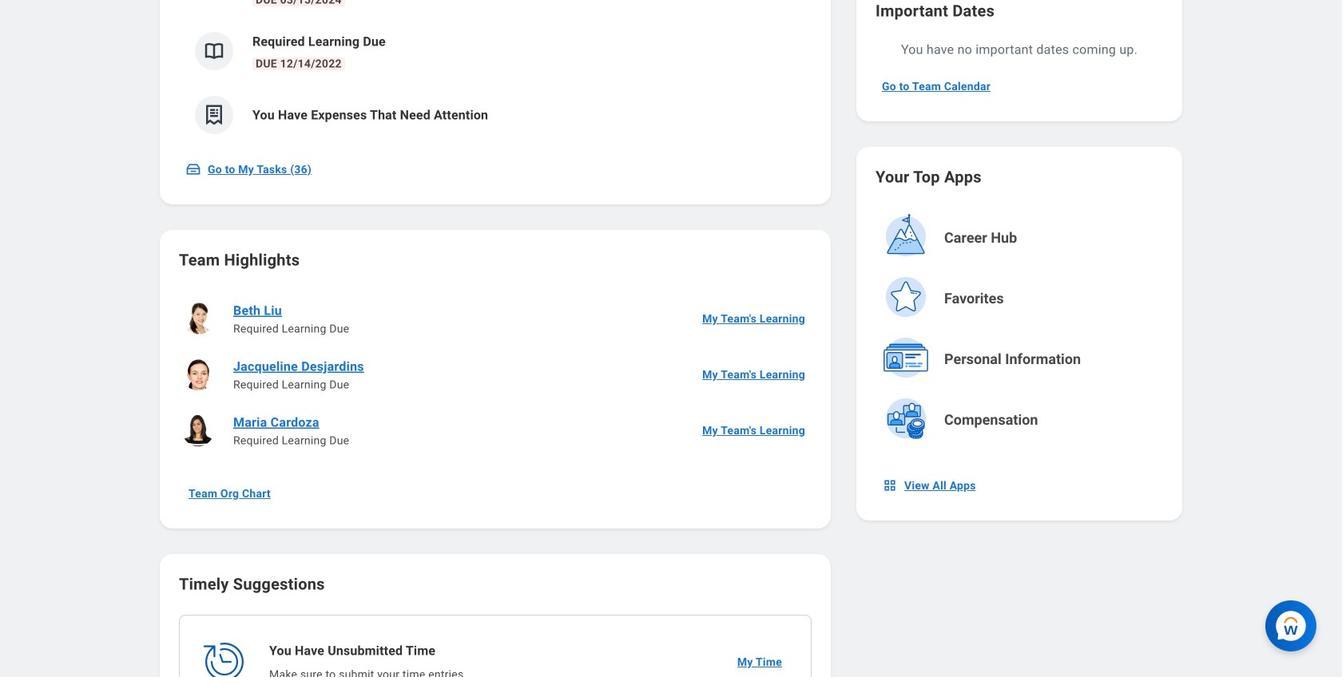 Task type: describe. For each thing, give the bounding box(es) containing it.
inbox image
[[185, 161, 201, 177]]

1 list from the top
[[179, 0, 812, 147]]

nbox image
[[882, 478, 898, 494]]

2 list from the top
[[179, 291, 812, 459]]



Task type: locate. For each thing, give the bounding box(es) containing it.
book open image
[[202, 39, 226, 63]]

list
[[179, 0, 812, 147], [179, 291, 812, 459]]

dashboard expenses image
[[202, 103, 226, 127]]

1 vertical spatial list
[[179, 291, 812, 459]]

0 vertical spatial list
[[179, 0, 812, 147]]



Task type: vqa. For each thing, say whether or not it's contained in the screenshot.
4th View from left
no



